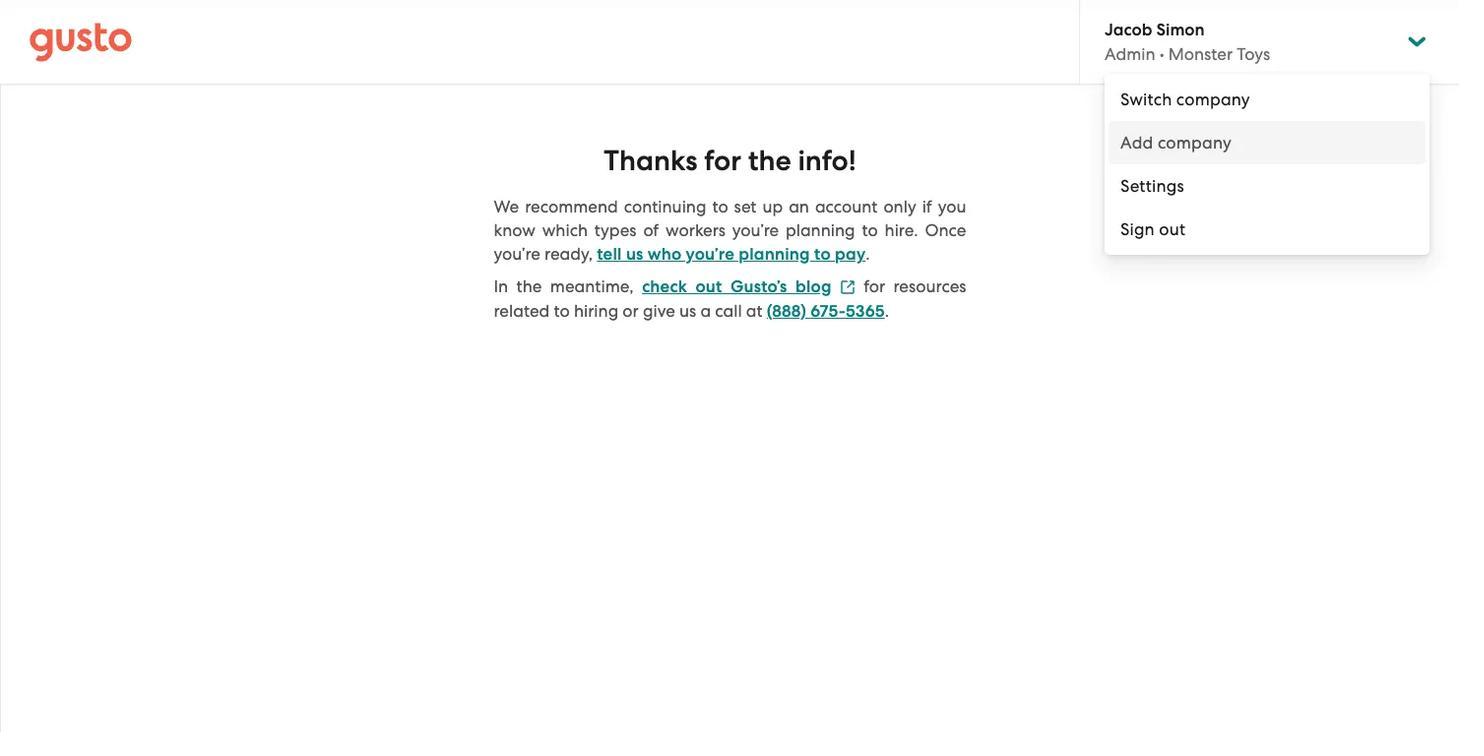 Task type: describe. For each thing, give the bounding box(es) containing it.
check out gusto's blog link
[[642, 277, 855, 297]]

ready,
[[544, 244, 593, 264]]

in the meantime,
[[494, 277, 634, 296]]

once
[[925, 221, 966, 240]]

of
[[643, 221, 659, 240]]

. inside (888) 675-5365 .
[[885, 301, 889, 321]]

1 vertical spatial planning
[[739, 244, 810, 265]]

to left set
[[712, 197, 728, 217]]

a
[[700, 301, 711, 321]]

related
[[494, 301, 550, 321]]

monster
[[1168, 44, 1233, 64]]

resources
[[893, 277, 966, 296]]

or
[[623, 301, 639, 321]]

add company link
[[1105, 121, 1430, 164]]

to inside for resources related to hiring or give us a call at
[[554, 301, 570, 321]]

sign out button
[[1105, 208, 1430, 251]]

to up pay
[[862, 221, 878, 240]]

company for switch company
[[1176, 90, 1250, 109]]

tell us who you're planning to pay .
[[597, 244, 870, 265]]

blog
[[796, 277, 832, 297]]

you're down know
[[494, 244, 540, 264]]

we
[[494, 197, 519, 217]]

up
[[762, 197, 783, 217]]

recommend
[[525, 197, 618, 217]]

you're down workers
[[686, 244, 734, 265]]

you
[[938, 197, 966, 217]]

admin
[[1105, 44, 1155, 64]]

0 horizontal spatial for
[[704, 144, 741, 178]]

gusto's
[[730, 277, 787, 297]]

settings link
[[1105, 164, 1430, 208]]

jacob simon admin • monster toys
[[1105, 20, 1270, 64]]

switch company button
[[1105, 78, 1430, 121]]

us inside for resources related to hiring or give us a call at
[[679, 301, 696, 321]]

which
[[542, 221, 588, 240]]

only
[[884, 197, 916, 217]]

meantime,
[[550, 277, 634, 296]]



Task type: locate. For each thing, give the bounding box(es) containing it.
company inside 'switch company' button
[[1176, 90, 1250, 109]]

us
[[626, 244, 643, 265], [679, 301, 696, 321]]

1 vertical spatial for
[[864, 277, 885, 296]]

info!
[[798, 144, 856, 178]]

for up set
[[704, 144, 741, 178]]

simon
[[1156, 20, 1205, 40]]

to
[[712, 197, 728, 217], [862, 221, 878, 240], [814, 244, 831, 265], [554, 301, 570, 321]]

check
[[642, 277, 687, 297]]

(888)
[[767, 301, 806, 322]]

jacob
[[1105, 20, 1152, 40]]

company down monster
[[1176, 90, 1250, 109]]

out up a
[[696, 277, 722, 297]]

0 horizontal spatial the
[[516, 277, 542, 296]]

us left a
[[679, 301, 696, 321]]

company for add company
[[1158, 133, 1232, 153]]

out for sign
[[1159, 220, 1186, 239]]

company inside the add company link
[[1158, 133, 1232, 153]]

•
[[1160, 44, 1164, 64]]

account
[[815, 197, 878, 217]]

you're down set
[[732, 221, 779, 240]]

for
[[704, 144, 741, 178], [864, 277, 885, 296]]

the up the up
[[748, 144, 791, 178]]

1 vertical spatial the
[[516, 277, 542, 296]]

add
[[1120, 133, 1153, 153]]

for inside for resources related to hiring or give us a call at
[[864, 277, 885, 296]]

.
[[866, 244, 870, 264], [885, 301, 889, 321]]

we recommend continuing to set up an account only if you know which types of workers you're planning to hire. once you're ready,
[[494, 197, 966, 264]]

. right 675-
[[885, 301, 889, 321]]

0 vertical spatial the
[[748, 144, 791, 178]]

0 vertical spatial for
[[704, 144, 741, 178]]

thanks
[[604, 144, 698, 178]]

switch
[[1120, 90, 1172, 109]]

planning down an
[[786, 221, 855, 240]]

give
[[643, 301, 675, 321]]

for up the 5365
[[864, 277, 885, 296]]

tell us who you're planning to pay link
[[597, 244, 866, 265]]

0 vertical spatial company
[[1176, 90, 1250, 109]]

check out gusto's blog
[[642, 277, 832, 297]]

company
[[1176, 90, 1250, 109], [1158, 133, 1232, 153]]

in
[[494, 277, 508, 296]]

know
[[494, 221, 536, 240]]

1 vertical spatial us
[[679, 301, 696, 321]]

1 horizontal spatial the
[[748, 144, 791, 178]]

continuing
[[624, 197, 706, 217]]

to left pay
[[814, 244, 831, 265]]

out inside button
[[1159, 220, 1186, 239]]

add company
[[1120, 133, 1232, 153]]

thanks for the info!
[[604, 144, 856, 178]]

675-
[[811, 301, 846, 322]]

1 horizontal spatial .
[[885, 301, 889, 321]]

workers
[[666, 221, 726, 240]]

planning
[[786, 221, 855, 240], [739, 244, 810, 265]]

0 horizontal spatial .
[[866, 244, 870, 264]]

1 vertical spatial .
[[885, 301, 889, 321]]

set
[[734, 197, 757, 217]]

0 vertical spatial out
[[1159, 220, 1186, 239]]

5365
[[846, 301, 885, 322]]

home image
[[30, 22, 132, 62]]

at
[[746, 301, 763, 321]]

sign
[[1120, 220, 1155, 239]]

1 vertical spatial company
[[1158, 133, 1232, 153]]

the up related
[[516, 277, 542, 296]]

. inside tell us who you're planning to pay .
[[866, 244, 870, 264]]

. down account
[[866, 244, 870, 264]]

1 vertical spatial out
[[696, 277, 722, 297]]

out
[[1159, 220, 1186, 239], [696, 277, 722, 297]]

1 horizontal spatial for
[[864, 277, 885, 296]]

0 horizontal spatial out
[[696, 277, 722, 297]]

planning inside we recommend continuing to set up an account only if you know which types of workers you're planning to hire. once you're ready,
[[786, 221, 855, 240]]

who
[[648, 244, 682, 265]]

switch company
[[1120, 90, 1250, 109]]

settings
[[1120, 176, 1184, 196]]

planning up gusto's
[[739, 244, 810, 265]]

out for check
[[696, 277, 722, 297]]

tell
[[597, 244, 622, 265]]

0 vertical spatial .
[[866, 244, 870, 264]]

hire.
[[885, 221, 918, 240]]

company down switch company
[[1158, 133, 1232, 153]]

for resources related to hiring or give us a call at
[[494, 277, 966, 321]]

(888) 675-5365 .
[[767, 301, 889, 322]]

the
[[748, 144, 791, 178], [516, 277, 542, 296]]

you're
[[732, 221, 779, 240], [494, 244, 540, 264], [686, 244, 734, 265]]

pay
[[835, 244, 866, 265]]

to down in the meantime,
[[554, 301, 570, 321]]

(888) 675-5365 link
[[767, 301, 885, 322]]

us right tell
[[626, 244, 643, 265]]

1 horizontal spatial out
[[1159, 220, 1186, 239]]

types
[[594, 221, 637, 240]]

hiring
[[574, 301, 618, 321]]

1 horizontal spatial us
[[679, 301, 696, 321]]

call
[[715, 301, 742, 321]]

if
[[922, 197, 932, 217]]

toys
[[1237, 44, 1270, 64]]

out right sign
[[1159, 220, 1186, 239]]

an
[[789, 197, 809, 217]]

0 horizontal spatial us
[[626, 244, 643, 265]]

sign out
[[1120, 220, 1186, 239]]

0 vertical spatial planning
[[786, 221, 855, 240]]

0 vertical spatial us
[[626, 244, 643, 265]]



Task type: vqa. For each thing, say whether or not it's contained in the screenshot.
left employees
no



